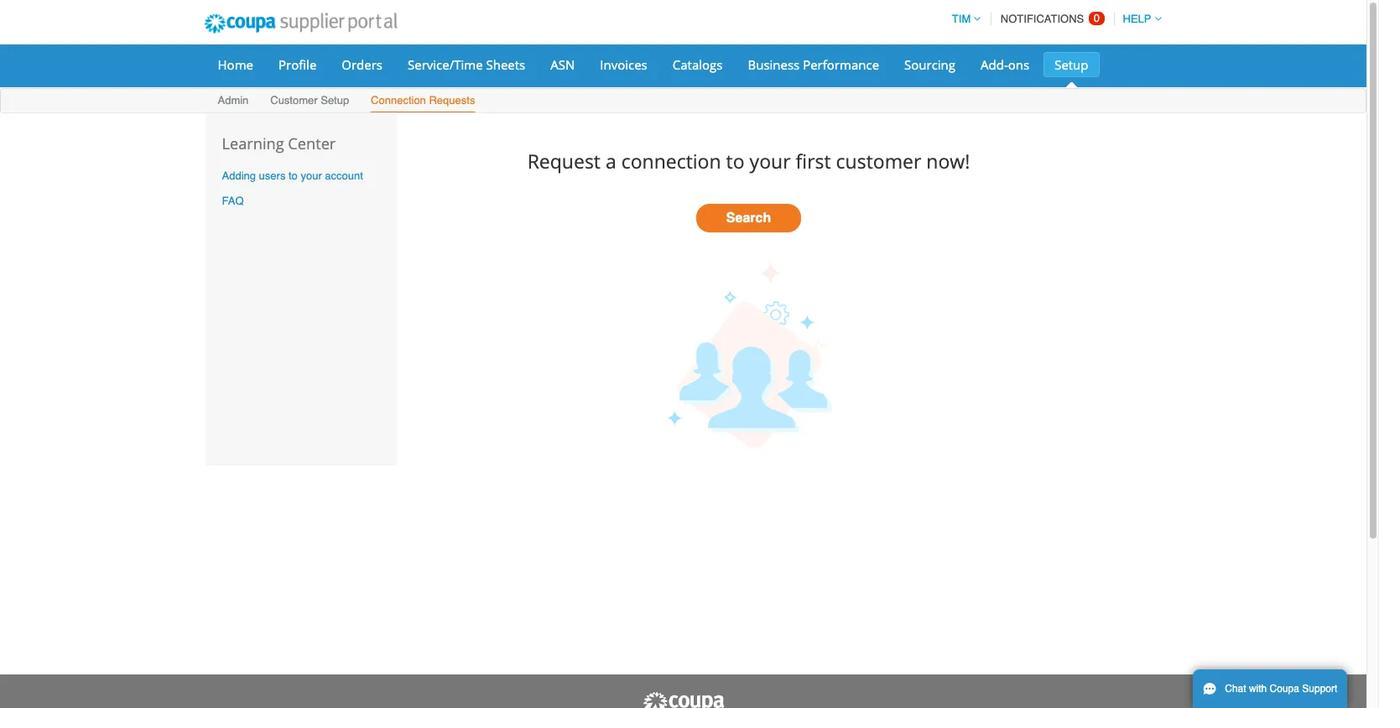 Task type: vqa. For each thing, say whether or not it's contained in the screenshot.
Catalogs
yes



Task type: locate. For each thing, give the bounding box(es) containing it.
customer
[[836, 147, 922, 174]]

setup
[[1055, 56, 1089, 73], [321, 94, 349, 107]]

now!
[[927, 147, 970, 174]]

your left first
[[750, 147, 791, 174]]

ons
[[1009, 56, 1030, 73]]

faq
[[222, 195, 244, 208]]

asn
[[551, 56, 575, 73]]

to right users
[[289, 169, 298, 182]]

your down center
[[301, 169, 322, 182]]

home link
[[207, 52, 264, 77]]

0 horizontal spatial to
[[289, 169, 298, 182]]

1 horizontal spatial to
[[726, 147, 745, 174]]

0 vertical spatial coupa supplier portal image
[[193, 3, 409, 44]]

notifications
[[1001, 13, 1085, 25]]

setup down notifications 0
[[1055, 56, 1089, 73]]

orders link
[[331, 52, 394, 77]]

coupa supplier portal image
[[193, 3, 409, 44], [642, 692, 726, 708]]

navigation
[[945, 3, 1162, 35]]

sourcing
[[905, 56, 956, 73]]

search button
[[697, 204, 801, 233]]

search
[[727, 211, 771, 226]]

adding
[[222, 169, 256, 182]]

connection
[[371, 94, 426, 107]]

business performance
[[748, 56, 880, 73]]

support
[[1303, 683, 1338, 695]]

1 horizontal spatial setup
[[1055, 56, 1089, 73]]

orders
[[342, 56, 383, 73]]

0 horizontal spatial your
[[301, 169, 322, 182]]

help link
[[1116, 13, 1162, 25]]

customer setup link
[[270, 91, 350, 112]]

profile link
[[268, 52, 328, 77]]

help
[[1123, 13, 1152, 25]]

learning center
[[222, 133, 336, 154]]

catalogs link
[[662, 52, 734, 77]]

service/time sheets
[[408, 56, 526, 73]]

profile
[[279, 56, 317, 73]]

service/time
[[408, 56, 483, 73]]

business
[[748, 56, 800, 73]]

to
[[726, 147, 745, 174], [289, 169, 298, 182]]

1 vertical spatial setup
[[321, 94, 349, 107]]

setup right customer
[[321, 94, 349, 107]]

request
[[528, 147, 601, 174]]

admin
[[218, 94, 249, 107]]

users
[[259, 169, 286, 182]]

your
[[750, 147, 791, 174], [301, 169, 322, 182]]

with
[[1250, 683, 1268, 695]]

to up "search" button
[[726, 147, 745, 174]]

1 vertical spatial coupa supplier portal image
[[642, 692, 726, 708]]

a
[[606, 147, 617, 174]]

tim
[[952, 13, 971, 25]]

add-ons link
[[970, 52, 1041, 77]]

sourcing link
[[894, 52, 967, 77]]



Task type: describe. For each thing, give the bounding box(es) containing it.
asn link
[[540, 52, 586, 77]]

admin link
[[217, 91, 250, 112]]

add-
[[981, 56, 1009, 73]]

first
[[796, 147, 831, 174]]

home
[[218, 56, 253, 73]]

invoices
[[600, 56, 648, 73]]

0 horizontal spatial setup
[[321, 94, 349, 107]]

business performance link
[[737, 52, 890, 77]]

connection requests link
[[370, 91, 476, 112]]

add-ons
[[981, 56, 1030, 73]]

connection requests
[[371, 94, 475, 107]]

center
[[288, 133, 336, 154]]

coupa
[[1270, 683, 1300, 695]]

customer
[[270, 94, 318, 107]]

catalogs
[[673, 56, 723, 73]]

0
[[1094, 12, 1100, 24]]

chat with coupa support
[[1226, 683, 1338, 695]]

1 horizontal spatial coupa supplier portal image
[[642, 692, 726, 708]]

1 horizontal spatial your
[[750, 147, 791, 174]]

faq link
[[222, 195, 244, 208]]

0 horizontal spatial coupa supplier portal image
[[193, 3, 409, 44]]

invoices link
[[589, 52, 659, 77]]

sheets
[[486, 56, 526, 73]]

adding users to your account link
[[222, 169, 363, 182]]

customer setup
[[270, 94, 349, 107]]

setup link
[[1044, 52, 1100, 77]]

chat
[[1226, 683, 1247, 695]]

request a connection to your first customer now!
[[528, 147, 970, 174]]

performance
[[803, 56, 880, 73]]

notifications 0
[[1001, 12, 1100, 25]]

connection
[[622, 147, 721, 174]]

chat with coupa support button
[[1193, 670, 1348, 708]]

tim link
[[945, 13, 981, 25]]

service/time sheets link
[[397, 52, 536, 77]]

learning
[[222, 133, 284, 154]]

0 vertical spatial setup
[[1055, 56, 1089, 73]]

requests
[[429, 94, 475, 107]]

adding users to your account
[[222, 169, 363, 182]]

navigation containing notifications 0
[[945, 3, 1162, 35]]

account
[[325, 169, 363, 182]]



